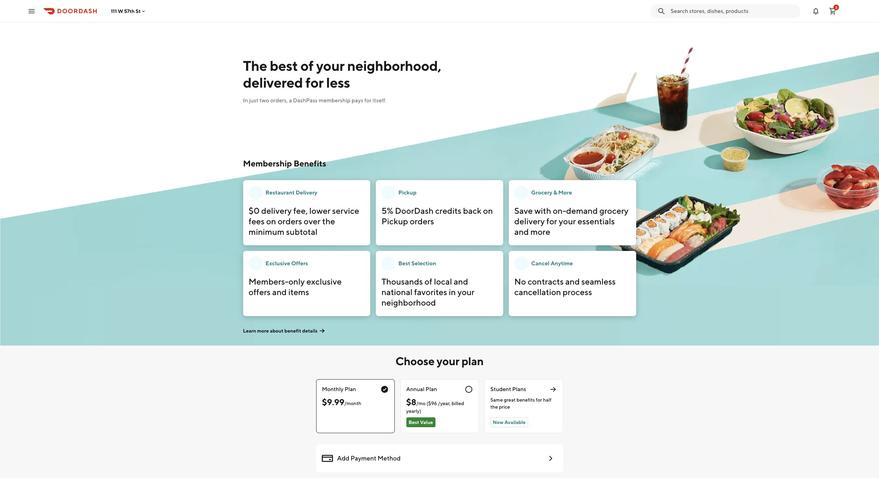 Task type: vqa. For each thing, say whether or not it's contained in the screenshot.


Task type: locate. For each thing, give the bounding box(es) containing it.
items
[[288, 287, 309, 297]]

1 horizontal spatial delivery
[[515, 217, 545, 226]]

0 vertical spatial the
[[322, 217, 335, 226]]

best down yearly)
[[409, 420, 419, 426]]

for inside save with on-demand grocery delivery for your essentials and more
[[547, 217, 557, 226]]

cancel anytime
[[531, 260, 573, 267]]

0 horizontal spatial orders
[[278, 217, 302, 226]]

and up in on the right bottom of the page
[[454, 277, 468, 287]]

fees
[[249, 217, 265, 226]]

best up thousands
[[398, 260, 410, 267]]

your inside the best of your neighborhood, delivered for less
[[316, 58, 345, 74]]

cancellation
[[515, 287, 561, 297]]

3 button
[[826, 4, 840, 18]]

with
[[535, 206, 551, 216]]

membership
[[319, 97, 351, 104]]

$9.99
[[322, 398, 344, 408]]

orders
[[278, 217, 302, 226], [410, 217, 434, 226]]

0 vertical spatial best
[[398, 260, 410, 267]]

pickup up doordash
[[398, 190, 417, 196]]

demand
[[566, 206, 598, 216]]

on up minimum
[[266, 217, 276, 226]]

and down members- at the left bottom
[[272, 287, 287, 297]]

best
[[398, 260, 410, 267], [409, 420, 419, 426]]

st
[[136, 8, 141, 14]]

thousands
[[382, 277, 423, 287]]

now available
[[493, 420, 526, 426]]

pays
[[352, 97, 363, 104]]

orders down 'fee,'
[[278, 217, 302, 226]]

same great benefits for half the price
[[491, 398, 552, 410]]

more
[[531, 227, 550, 237], [257, 329, 269, 334]]

on right back at the right
[[483, 206, 493, 216]]

of inside thousands of local and national favorites in your neighborhood
[[425, 277, 432, 287]]

process
[[563, 287, 592, 297]]

/month
[[344, 401, 361, 407]]

1 plan from the left
[[345, 386, 356, 393]]

0 vertical spatial delivery
[[261, 206, 292, 216]]

1 horizontal spatial more
[[531, 227, 550, 237]]

pickup down 5% on the top
[[382, 217, 408, 226]]

on
[[483, 206, 493, 216], [266, 217, 276, 226]]

best value
[[409, 420, 433, 426]]

delivery down restaurant
[[261, 206, 292, 216]]

plan up /month
[[345, 386, 356, 393]]

for left "half"
[[536, 398, 542, 403]]

delivery inside $0 delivery fee, lower service fees on orders over the minimum subtotal
[[261, 206, 292, 216]]

1 horizontal spatial the
[[491, 405, 498, 410]]

0 vertical spatial more
[[531, 227, 550, 237]]

delivery inside save with on-demand grocery delivery for your essentials and more
[[515, 217, 545, 226]]

annual
[[406, 386, 425, 393]]

lower
[[309, 206, 331, 216]]

2 items, open order cart image
[[829, 7, 837, 15]]

more down with on the right top
[[531, 227, 550, 237]]

plan for $8
[[426, 386, 437, 393]]

1 horizontal spatial plan
[[426, 386, 437, 393]]

on inside $0 delivery fee, lower service fees on orders over the minimum subtotal
[[266, 217, 276, 226]]

more
[[558, 190, 572, 196]]

membership
[[243, 159, 292, 168]]

cancel
[[531, 260, 550, 267]]

open menu image
[[27, 7, 36, 15]]

members-
[[249, 277, 289, 287]]

111 w 57th st button
[[111, 8, 146, 14]]

choose your plan
[[396, 355, 484, 368]]

delivery
[[296, 190, 317, 196]]

save with on-demand grocery delivery for your essentials and more
[[515, 206, 629, 237]]

1 vertical spatial the
[[491, 405, 498, 410]]

5% doordash credits back on pickup orders
[[382, 206, 493, 226]]

your up less
[[316, 58, 345, 74]]

2 orders from the left
[[410, 217, 434, 226]]

method
[[378, 455, 401, 463]]

best for best selection
[[398, 260, 410, 267]]

on inside 5% doordash credits back on pickup orders
[[483, 206, 493, 216]]

1 vertical spatial pickup
[[382, 217, 408, 226]]

0 horizontal spatial of
[[301, 58, 314, 74]]

and down save
[[515, 227, 529, 237]]

and up process
[[565, 277, 580, 287]]

thousands of local and national favorites in your neighborhood
[[382, 277, 475, 308]]

service
[[332, 206, 359, 216]]

1 horizontal spatial of
[[425, 277, 432, 287]]

your down on-
[[559, 217, 576, 226]]

benefit
[[285, 329, 301, 334]]

plan for $9.99
[[345, 386, 356, 393]]

0 vertical spatial pickup
[[398, 190, 417, 196]]

0 horizontal spatial plan
[[345, 386, 356, 393]]

about
[[270, 329, 284, 334]]

more right learn
[[257, 329, 269, 334]]

1 orders from the left
[[278, 217, 302, 226]]

billed
[[452, 401, 464, 407]]

1 vertical spatial delivery
[[515, 217, 545, 226]]

your right in on the right bottom of the page
[[458, 287, 475, 297]]

details
[[302, 329, 318, 334]]

the
[[243, 58, 267, 74]]

and
[[515, 227, 529, 237], [454, 277, 468, 287], [565, 277, 580, 287], [272, 287, 287, 297]]

for inside same great benefits for half the price
[[536, 398, 542, 403]]

1 horizontal spatial orders
[[410, 217, 434, 226]]

add
[[337, 455, 349, 463]]

exclusive offers
[[266, 260, 308, 267]]

for down on-
[[547, 217, 557, 226]]

0 vertical spatial of
[[301, 58, 314, 74]]

exclusive
[[307, 277, 342, 287]]

learn
[[243, 329, 256, 334]]

delivery down save
[[515, 217, 545, 226]]

and inside no contracts and seamless cancellation process
[[565, 277, 580, 287]]

/mo ($96 /year, billed yearly)
[[406, 401, 464, 415]]

grocery
[[600, 206, 629, 216]]

plan up ($96 on the bottom left
[[426, 386, 437, 393]]

2 plan from the left
[[426, 386, 437, 393]]

available
[[505, 420, 526, 426]]

delivery
[[261, 206, 292, 216], [515, 217, 545, 226]]

value
[[420, 420, 433, 426]]

0 horizontal spatial the
[[322, 217, 335, 226]]

($96
[[427, 401, 437, 407]]

57th
[[124, 8, 135, 14]]

restaurant
[[266, 190, 295, 196]]

for inside the best of your neighborhood, delivered for less
[[306, 74, 324, 91]]

and inside thousands of local and national favorites in your neighborhood
[[454, 277, 468, 287]]

0 horizontal spatial delivery
[[261, 206, 292, 216]]

$8
[[406, 398, 416, 408]]

add payment method
[[337, 455, 401, 463]]

0 horizontal spatial more
[[257, 329, 269, 334]]

credits
[[435, 206, 462, 216]]

orders,
[[270, 97, 288, 104]]

of right best
[[301, 58, 314, 74]]

1 vertical spatial of
[[425, 277, 432, 287]]

for
[[306, 74, 324, 91], [364, 97, 372, 104], [547, 217, 557, 226], [536, 398, 542, 403]]

national
[[382, 287, 413, 297]]

w
[[118, 8, 123, 14]]

1 vertical spatial best
[[409, 420, 419, 426]]

the down lower
[[322, 217, 335, 226]]

0 horizontal spatial on
[[266, 217, 276, 226]]

1 vertical spatial on
[[266, 217, 276, 226]]

learn more about benefit details
[[243, 329, 318, 334]]

in
[[449, 287, 456, 297]]

0 vertical spatial on
[[483, 206, 493, 216]]

orders inside $0 delivery fee, lower service fees on orders over the minimum subtotal
[[278, 217, 302, 226]]

the down same
[[491, 405, 498, 410]]

1 vertical spatial more
[[257, 329, 269, 334]]

orders down doordash
[[410, 217, 434, 226]]

1 horizontal spatial on
[[483, 206, 493, 216]]

of up favorites
[[425, 277, 432, 287]]

neighborhood,
[[347, 58, 441, 74]]

for up in just two orders, a dashpass membership pays for itself.
[[306, 74, 324, 91]]

choose
[[396, 355, 435, 368]]



Task type: describe. For each thing, give the bounding box(es) containing it.
now
[[493, 420, 504, 426]]

same
[[491, 398, 503, 403]]

grocery
[[531, 190, 552, 196]]

the inside same great benefits for half the price
[[491, 405, 498, 410]]

more inside save with on-demand grocery delivery for your essentials and more
[[531, 227, 550, 237]]

yearly)
[[406, 409, 421, 415]]

plan
[[462, 355, 484, 368]]

for right pays
[[364, 97, 372, 104]]

members-only exclusive offers and items
[[249, 277, 342, 297]]

in
[[243, 97, 248, 104]]

111 w 57th st
[[111, 8, 141, 14]]

great
[[504, 398, 516, 403]]

minimum
[[249, 227, 284, 237]]

no contracts and seamless cancellation process
[[515, 277, 616, 297]]

/year,
[[438, 401, 451, 407]]

offers
[[249, 287, 271, 297]]

seamless
[[582, 277, 616, 287]]

price
[[499, 405, 510, 410]]

contracts
[[528, 277, 564, 287]]

essentials
[[578, 217, 615, 226]]

favorites
[[414, 287, 447, 297]]

restaurant delivery
[[266, 190, 317, 196]]

doordash
[[395, 206, 434, 216]]

best for best value
[[409, 420, 419, 426]]

your inside thousands of local and national favorites in your neighborhood
[[458, 287, 475, 297]]

just
[[249, 97, 258, 104]]

plans
[[512, 386, 526, 393]]

subtotal
[[286, 227, 318, 237]]

your left 'plan'
[[437, 355, 460, 368]]

Store search: begin typing to search for stores available on DoorDash text field
[[671, 7, 796, 15]]

best
[[270, 58, 298, 74]]

student
[[491, 386, 511, 393]]

in just two orders, a dashpass membership pays for itself.
[[243, 97, 386, 104]]

itself.
[[373, 97, 386, 104]]

the inside $0 delivery fee, lower service fees on orders over the minimum subtotal
[[322, 217, 335, 226]]

save
[[515, 206, 533, 216]]

orders inside 5% doordash credits back on pickup orders
[[410, 217, 434, 226]]

neighborhood
[[382, 298, 436, 308]]

monthly
[[322, 386, 344, 393]]

local
[[434, 277, 452, 287]]

/mo
[[416, 401, 426, 407]]

payment
[[351, 455, 376, 463]]

fee,
[[293, 206, 308, 216]]

membership benefits
[[243, 159, 326, 168]]

over
[[304, 217, 321, 226]]

pickup inside 5% doordash credits back on pickup orders
[[382, 217, 408, 226]]

your inside save with on-demand grocery delivery for your essentials and more
[[559, 217, 576, 226]]

only
[[289, 277, 305, 287]]

on-
[[553, 206, 566, 216]]

no
[[515, 277, 526, 287]]

dashpass
[[293, 97, 318, 104]]

and inside members-only exclusive offers and items
[[272, 287, 287, 297]]

two
[[260, 97, 269, 104]]

benefits
[[294, 159, 326, 168]]

best selection
[[398, 260, 436, 267]]

the best of your neighborhood, delivered for less
[[243, 58, 441, 91]]

$0
[[249, 206, 260, 216]]

selection
[[412, 260, 436, 267]]

delivered
[[243, 74, 303, 91]]

111
[[111, 8, 117, 14]]

anytime
[[551, 260, 573, 267]]

half
[[543, 398, 552, 403]]

$9.99 /month
[[322, 398, 361, 408]]

3
[[835, 5, 838, 9]]

benefits
[[517, 398, 535, 403]]

less
[[326, 74, 350, 91]]

$0 delivery fee, lower service fees on orders over the minimum subtotal
[[249, 206, 359, 237]]

of inside the best of your neighborhood, delivered for less
[[301, 58, 314, 74]]

offers
[[291, 260, 308, 267]]

annual plan
[[406, 386, 437, 393]]

&
[[554, 190, 557, 196]]

notification bell image
[[812, 7, 820, 15]]

and inside save with on-demand grocery delivery for your essentials and more
[[515, 227, 529, 237]]

5%
[[382, 206, 393, 216]]

back
[[463, 206, 482, 216]]

a
[[289, 97, 292, 104]]



